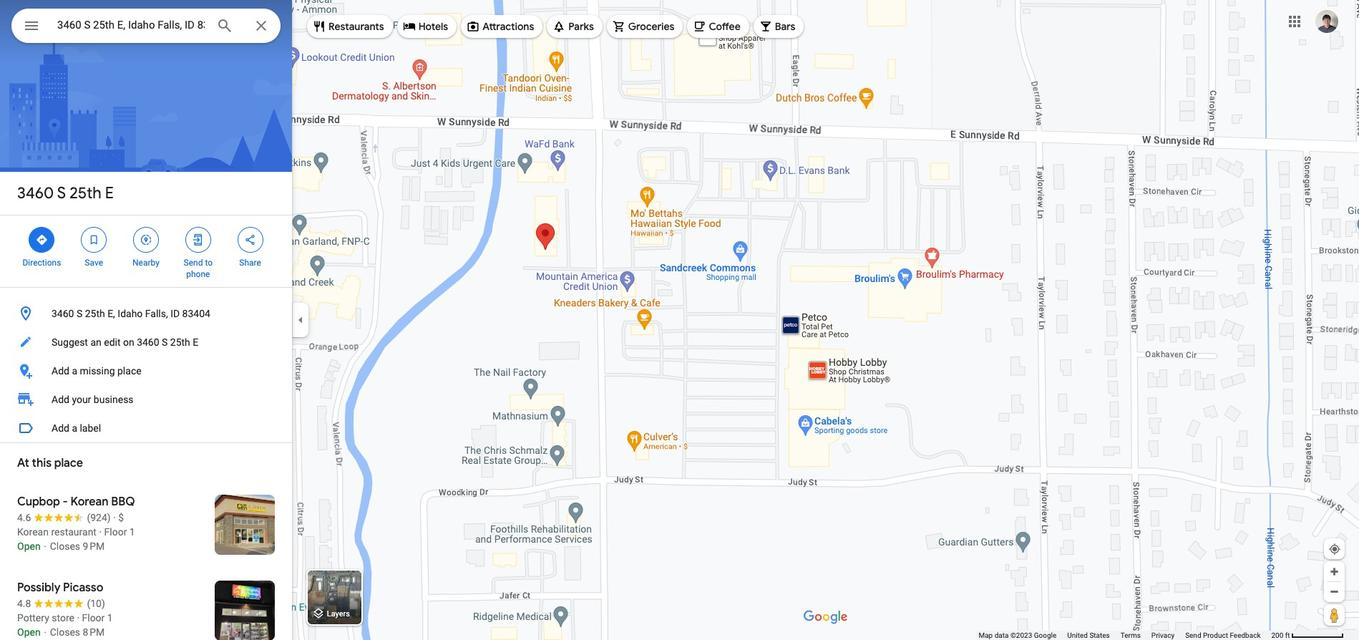 Task type: describe. For each thing, give the bounding box(es) containing it.
$
[[118, 512, 124, 523]]

e,
[[107, 308, 115, 319]]

cupbop
[[17, 495, 60, 509]]

25th for e
[[70, 183, 101, 203]]

s for e
[[57, 183, 66, 203]]

suggest
[[52, 336, 88, 348]]

directions
[[23, 258, 61, 268]]

add a label
[[52, 422, 101, 434]]

floor for possibly picasso
[[82, 612, 105, 624]]

korean inside 'korean restaurant · floor 1 open ⋅ closes 9 pm'
[[17, 526, 49, 538]]

restaurants
[[329, 20, 384, 33]]

price: inexpensive image
[[118, 512, 124, 523]]

floor for cupbop - korean bbq
[[104, 526, 127, 538]]

⋅ for cupbop
[[43, 541, 47, 552]]

parks
[[569, 20, 594, 33]]

a for label
[[72, 422, 77, 434]]

restaurants button
[[307, 9, 393, 44]]

pottery
[[17, 612, 49, 624]]

groceries
[[628, 20, 675, 33]]

3460 s 25th e, idaho falls, id 83404
[[52, 308, 210, 319]]

add a missing place button
[[0, 357, 292, 385]]

(924)
[[87, 512, 111, 523]]

add a label button
[[0, 414, 292, 442]]

send product feedback button
[[1186, 631, 1261, 640]]

suggest an edit on 3460 s 25th e
[[52, 336, 198, 348]]

⋅ for possibly
[[43, 626, 47, 638]]

to
[[205, 258, 213, 268]]

attractions button
[[461, 9, 543, 44]]

25th for e,
[[85, 308, 105, 319]]

1 for possibly picasso
[[107, 612, 113, 624]]

attractions
[[483, 20, 534, 33]]

pottery store · floor 1 open ⋅ closes 8 pm
[[17, 612, 113, 638]]

add for add your business
[[52, 394, 69, 405]]

google maps element
[[0, 0, 1360, 640]]

1 for cupbop - korean bbq
[[129, 526, 135, 538]]

1 vertical spatial place
[[54, 456, 83, 470]]

falls,
[[145, 308, 168, 319]]

open for cupbop - korean bbq
[[17, 541, 41, 552]]

restaurant
[[51, 526, 97, 538]]

4.8
[[17, 598, 31, 609]]

terms
[[1121, 631, 1141, 639]]

bars
[[775, 20, 796, 33]]

united states
[[1068, 631, 1110, 639]]

 button
[[11, 9, 52, 46]]


[[244, 232, 257, 248]]

show your location image
[[1329, 543, 1342, 556]]

send for send product feedback
[[1186, 631, 1202, 639]]

· for cupbop - korean bbq
[[99, 526, 102, 538]]

picasso
[[63, 581, 103, 595]]

united states button
[[1068, 631, 1110, 640]]

4.6 stars 924 reviews image
[[17, 510, 111, 525]]

e inside button
[[193, 336, 198, 348]]

at this place
[[17, 456, 83, 470]]

store
[[52, 612, 74, 624]]

hotels
[[419, 20, 448, 33]]


[[140, 232, 152, 248]]

send for send to phone
[[184, 258, 203, 268]]

none field inside 3460 s 25th e, idaho falls, id 83404 field
[[57, 16, 205, 34]]

cupbop - korean bbq
[[17, 495, 135, 509]]

place inside button
[[117, 365, 142, 377]]

©2023
[[1011, 631, 1033, 639]]

product
[[1204, 631, 1229, 639]]

edit
[[104, 336, 121, 348]]

3460 for 3460 s 25th e, idaho falls, id 83404
[[52, 308, 74, 319]]

suggest an edit on 3460 s 25th e button
[[0, 328, 292, 357]]

your
[[72, 394, 91, 405]]

privacy
[[1152, 631, 1175, 639]]

zoom out image
[[1330, 586, 1340, 597]]

label
[[80, 422, 101, 434]]

hotels button
[[397, 9, 457, 44]]

3460 S 25th E, Idaho Falls, ID 83404 field
[[11, 9, 281, 43]]

google
[[1034, 631, 1057, 639]]

data
[[995, 631, 1009, 639]]

footer inside google maps element
[[979, 631, 1272, 640]]

0 vertical spatial e
[[105, 183, 114, 203]]

3460 for 3460 s 25th e
[[17, 183, 54, 203]]

this
[[32, 456, 52, 470]]

actions for 3460 s 25th e region
[[0, 216, 292, 287]]

id
[[170, 308, 180, 319]]

save
[[85, 258, 103, 268]]

200 ft button
[[1272, 631, 1345, 639]]

9 pm
[[83, 541, 105, 552]]

phone
[[186, 269, 210, 279]]

 search field
[[11, 9, 281, 46]]



Task type: locate. For each thing, give the bounding box(es) containing it.
missing
[[80, 365, 115, 377]]

1 vertical spatial open
[[17, 626, 41, 638]]

add for add a missing place
[[52, 365, 69, 377]]

korean
[[71, 495, 108, 509], [17, 526, 49, 538]]

2 vertical spatial 25th
[[170, 336, 190, 348]]

e
[[105, 183, 114, 203], [193, 336, 198, 348]]

1 right store
[[107, 612, 113, 624]]

floor inside the pottery store · floor 1 open ⋅ closes 8 pm
[[82, 612, 105, 624]]

bbq
[[111, 495, 135, 509]]

a for missing
[[72, 365, 77, 377]]

⋅ inside 'korean restaurant · floor 1 open ⋅ closes 9 pm'
[[43, 541, 47, 552]]

3460 s 25th e, idaho falls, id 83404 button
[[0, 299, 292, 328]]

send inside send to phone
[[184, 258, 203, 268]]

add left your
[[52, 394, 69, 405]]

send up phone
[[184, 258, 203, 268]]

⋅ inside the pottery store · floor 1 open ⋅ closes 8 pm
[[43, 626, 47, 638]]

map data ©2023 google
[[979, 631, 1057, 639]]

closes
[[50, 541, 80, 552], [50, 626, 80, 638]]

closes for -
[[50, 541, 80, 552]]

· down (924)
[[99, 526, 102, 538]]

3460 s 25th e
[[17, 183, 114, 203]]

25th up 
[[70, 183, 101, 203]]

add a missing place
[[52, 365, 142, 377]]

1 horizontal spatial 1
[[129, 526, 135, 538]]

footer
[[979, 631, 1272, 640]]

2 add from the top
[[52, 394, 69, 405]]

0 horizontal spatial send
[[184, 258, 203, 268]]

0 vertical spatial send
[[184, 258, 203, 268]]

· for possibly picasso
[[77, 612, 79, 624]]

coffee button
[[688, 9, 749, 44]]

zoom in image
[[1330, 566, 1340, 577]]

ft
[[1286, 631, 1291, 639]]

bars button
[[754, 9, 804, 44]]

google account: nolan park  
(nolan.park@adept.ai) image
[[1316, 10, 1339, 33]]

on
[[123, 336, 134, 348]]

1 down bbq
[[129, 526, 135, 538]]

map
[[979, 631, 993, 639]]

0 horizontal spatial s
[[57, 183, 66, 203]]

terms button
[[1121, 631, 1141, 640]]

business
[[94, 394, 134, 405]]

200
[[1272, 631, 1284, 639]]

⋅ down 4.6 stars 924 reviews image
[[43, 541, 47, 552]]

0 horizontal spatial korean
[[17, 526, 49, 538]]

send
[[184, 258, 203, 268], [1186, 631, 1202, 639]]

an
[[91, 336, 101, 348]]

0 horizontal spatial 1
[[107, 612, 113, 624]]

a left label at the left
[[72, 422, 77, 434]]

s inside suggest an edit on 3460 s 25th e button
[[162, 336, 168, 348]]

3460 up 
[[17, 183, 54, 203]]

add
[[52, 365, 69, 377], [52, 394, 69, 405], [52, 422, 69, 434]]

floor down · $
[[104, 526, 127, 538]]

collapse side panel image
[[293, 312, 309, 328]]

1 horizontal spatial ·
[[99, 526, 102, 538]]

· right store
[[77, 612, 79, 624]]

1 vertical spatial 25th
[[85, 308, 105, 319]]

at
[[17, 456, 29, 470]]

send inside 'button'
[[1186, 631, 1202, 639]]

1 add from the top
[[52, 365, 69, 377]]

1 vertical spatial korean
[[17, 526, 49, 538]]

0 vertical spatial 3460
[[17, 183, 54, 203]]

· inside 'korean restaurant · floor 1 open ⋅ closes 9 pm'
[[99, 526, 102, 538]]

0 vertical spatial s
[[57, 183, 66, 203]]

place down the on
[[117, 365, 142, 377]]

add down suggest at bottom left
[[52, 365, 69, 377]]

· inside the pottery store · floor 1 open ⋅ closes 8 pm
[[77, 612, 79, 624]]

send left product
[[1186, 631, 1202, 639]]

footer containing map data ©2023 google
[[979, 631, 1272, 640]]

1 closes from the top
[[50, 541, 80, 552]]

open inside 'korean restaurant · floor 1 open ⋅ closes 9 pm'
[[17, 541, 41, 552]]

closes down store
[[50, 626, 80, 638]]

closes down restaurant
[[50, 541, 80, 552]]

add your business
[[52, 394, 134, 405]]

4.8 stars 10 reviews image
[[17, 596, 105, 611]]

send product feedback
[[1186, 631, 1261, 639]]

possibly picasso
[[17, 581, 103, 595]]

1 horizontal spatial send
[[1186, 631, 1202, 639]]

1 vertical spatial ·
[[99, 526, 102, 538]]

place right this
[[54, 456, 83, 470]]

1 vertical spatial add
[[52, 394, 69, 405]]

3460 s 25th e main content
[[0, 0, 292, 640]]

open
[[17, 541, 41, 552], [17, 626, 41, 638]]

(10)
[[87, 598, 105, 609]]

0 vertical spatial ⋅
[[43, 541, 47, 552]]

korean restaurant · floor 1 open ⋅ closes 9 pm
[[17, 526, 135, 552]]

-
[[63, 495, 68, 509]]

0 vertical spatial closes
[[50, 541, 80, 552]]

⋅
[[43, 541, 47, 552], [43, 626, 47, 638]]

add your business link
[[0, 385, 292, 414]]

2 vertical spatial add
[[52, 422, 69, 434]]

show street view coverage image
[[1325, 604, 1345, 626]]

united
[[1068, 631, 1088, 639]]

1 vertical spatial send
[[1186, 631, 1202, 639]]

floor inside 'korean restaurant · floor 1 open ⋅ closes 9 pm'
[[104, 526, 127, 538]]

2 horizontal spatial s
[[162, 336, 168, 348]]

1 open from the top
[[17, 541, 41, 552]]

0 vertical spatial 1
[[129, 526, 135, 538]]

feedback
[[1230, 631, 1261, 639]]

1 horizontal spatial s
[[77, 308, 82, 319]]

200 ft
[[1272, 631, 1291, 639]]

add left label at the left
[[52, 422, 69, 434]]

send to phone
[[184, 258, 213, 279]]

3460
[[17, 183, 54, 203], [52, 308, 74, 319], [137, 336, 159, 348]]

a
[[72, 365, 77, 377], [72, 422, 77, 434]]

8 pm
[[83, 626, 105, 638]]

1 vertical spatial e
[[193, 336, 198, 348]]

closes for picasso
[[50, 626, 80, 638]]

1 horizontal spatial place
[[117, 365, 142, 377]]

2 vertical spatial 3460
[[137, 336, 159, 348]]

1 vertical spatial ⋅
[[43, 626, 47, 638]]

0 vertical spatial a
[[72, 365, 77, 377]]

s inside 3460 s 25th e, idaho falls, id 83404 button
[[77, 308, 82, 319]]

layers
[[327, 610, 350, 619]]

1 vertical spatial 3460
[[52, 308, 74, 319]]

1 horizontal spatial korean
[[71, 495, 108, 509]]

25th down id
[[170, 336, 190, 348]]

add for add a label
[[52, 422, 69, 434]]

share
[[239, 258, 261, 268]]

a left missing
[[72, 365, 77, 377]]

1 horizontal spatial e
[[193, 336, 198, 348]]

1 inside 'korean restaurant · floor 1 open ⋅ closes 9 pm'
[[129, 526, 135, 538]]

korean down 4.6
[[17, 526, 49, 538]]

· $
[[113, 512, 124, 523]]

1 vertical spatial a
[[72, 422, 77, 434]]

3460 right the on
[[137, 336, 159, 348]]

2 vertical spatial s
[[162, 336, 168, 348]]

· left $
[[113, 512, 116, 523]]

83404
[[182, 308, 210, 319]]

open down "pottery"
[[17, 626, 41, 638]]


[[35, 232, 48, 248]]

0 vertical spatial open
[[17, 541, 41, 552]]

4.6
[[17, 512, 31, 523]]

2 vertical spatial ·
[[77, 612, 79, 624]]

floor
[[104, 526, 127, 538], [82, 612, 105, 624]]

0 vertical spatial 25th
[[70, 183, 101, 203]]

place
[[117, 365, 142, 377], [54, 456, 83, 470]]

open down 4.6
[[17, 541, 41, 552]]

0 horizontal spatial e
[[105, 183, 114, 203]]

groceries button
[[607, 9, 683, 44]]

0 vertical spatial place
[[117, 365, 142, 377]]

2 closes from the top
[[50, 626, 80, 638]]

closes inside the pottery store · floor 1 open ⋅ closes 8 pm
[[50, 626, 80, 638]]

25th left the e,
[[85, 308, 105, 319]]

3 add from the top
[[52, 422, 69, 434]]


[[192, 232, 205, 248]]

0 vertical spatial add
[[52, 365, 69, 377]]

open inside the pottery store · floor 1 open ⋅ closes 8 pm
[[17, 626, 41, 638]]

2 a from the top
[[72, 422, 77, 434]]

⋅ down "pottery"
[[43, 626, 47, 638]]

s
[[57, 183, 66, 203], [77, 308, 82, 319], [162, 336, 168, 348]]

1 vertical spatial s
[[77, 308, 82, 319]]

nearby
[[132, 258, 160, 268]]

s for e,
[[77, 308, 82, 319]]

None field
[[57, 16, 205, 34]]

1 ⋅ from the top
[[43, 541, 47, 552]]

possibly
[[17, 581, 60, 595]]

privacy button
[[1152, 631, 1175, 640]]

e up the actions for 3460 s 25th e region
[[105, 183, 114, 203]]

0 vertical spatial korean
[[71, 495, 108, 509]]

closes inside 'korean restaurant · floor 1 open ⋅ closes 9 pm'
[[50, 541, 80, 552]]

0 horizontal spatial ·
[[77, 612, 79, 624]]

1 inside the pottery store · floor 1 open ⋅ closes 8 pm
[[107, 612, 113, 624]]

1 a from the top
[[72, 365, 77, 377]]

0 horizontal spatial place
[[54, 456, 83, 470]]


[[87, 232, 100, 248]]

·
[[113, 512, 116, 523], [99, 526, 102, 538], [77, 612, 79, 624]]

2 horizontal spatial ·
[[113, 512, 116, 523]]

idaho
[[118, 308, 143, 319]]

0 vertical spatial floor
[[104, 526, 127, 538]]

e down 83404
[[193, 336, 198, 348]]

0 vertical spatial ·
[[113, 512, 116, 523]]

3460 up suggest at bottom left
[[52, 308, 74, 319]]


[[23, 16, 40, 36]]

korean up (924)
[[71, 495, 108, 509]]

open for possibly picasso
[[17, 626, 41, 638]]

coffee
[[709, 20, 741, 33]]

1 vertical spatial floor
[[82, 612, 105, 624]]

floor up 8 pm
[[82, 612, 105, 624]]

states
[[1090, 631, 1110, 639]]

1 vertical spatial 1
[[107, 612, 113, 624]]

1 vertical spatial closes
[[50, 626, 80, 638]]

25th
[[70, 183, 101, 203], [85, 308, 105, 319], [170, 336, 190, 348]]

2 open from the top
[[17, 626, 41, 638]]

parks button
[[547, 9, 603, 44]]

2 ⋅ from the top
[[43, 626, 47, 638]]



Task type: vqa. For each thing, say whether or not it's contained in the screenshot.
The "Bbq"
yes



